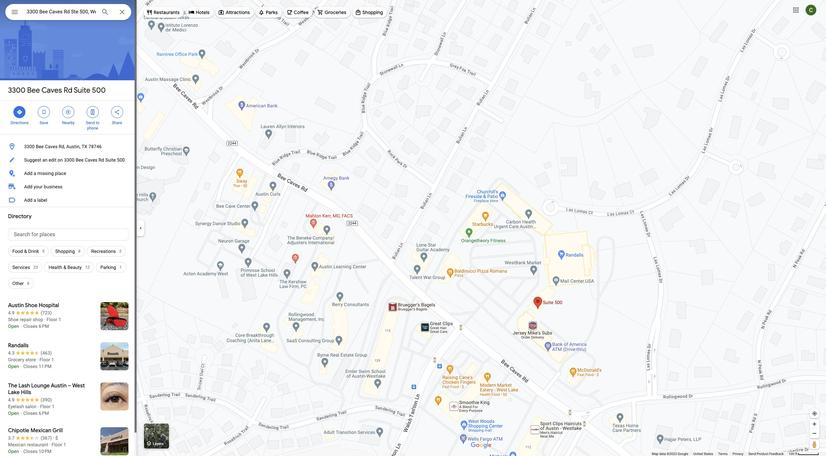 Task type: vqa. For each thing, say whether or not it's contained in the screenshot.
1 City Hall Place Building
no



Task type: describe. For each thing, give the bounding box(es) containing it.
united states
[[694, 452, 714, 456]]

–
[[68, 383, 71, 389]]

· for chipotle mexican grill
[[49, 442, 50, 448]]

drink
[[28, 249, 39, 254]]

5
[[42, 249, 45, 254]]

bee for 3300 bee caves rd suite 500
[[27, 86, 40, 95]]

1 for randalls
[[51, 357, 54, 363]]

shoe repair shop · floor 1 open ⋅ closes 6 pm
[[8, 317, 61, 329]]

suggest
[[24, 157, 41, 163]]

2
[[119, 249, 122, 254]]

states
[[704, 452, 714, 456]]

send for send to phone
[[86, 121, 95, 125]]

actions for 3300 bee caves rd suite 500 region
[[0, 101, 137, 134]]

feedback
[[770, 452, 784, 456]]

· $
[[53, 436, 58, 441]]

4.3 stars 463 reviews image
[[8, 350, 52, 357]]

(390)
[[41, 397, 52, 403]]

caves for rd,
[[45, 144, 58, 149]]


[[114, 108, 120, 116]]

4.9 for the lash lounge austin – west lake hills
[[8, 397, 15, 403]]

3300 bee caves rd, austin, tx 78746
[[24, 144, 102, 149]]

· for randalls
[[37, 357, 38, 363]]

hospital
[[39, 302, 59, 309]]

78746
[[89, 144, 102, 149]]

a for missing
[[34, 171, 36, 176]]

4.3
[[8, 351, 15, 356]]

 search field
[[5, 4, 131, 21]]

share
[[112, 121, 122, 125]]

parking
[[100, 265, 116, 270]]

open inside the shoe repair shop · floor 1 open ⋅ closes 6 pm
[[8, 324, 19, 329]]

services 23
[[12, 265, 38, 270]]

business
[[44, 184, 62, 190]]

food
[[12, 249, 23, 254]]

mexican inside mexican restaurant · floor 1 open ⋅ closes 10 pm
[[8, 442, 26, 448]]

privacy button
[[733, 452, 744, 456]]

mexican restaurant · floor 1 open ⋅ closes 10 pm
[[8, 442, 66, 454]]

ft
[[796, 452, 798, 456]]

suggest an edit on 3300 bee caves rd suite 500 button
[[0, 153, 137, 167]]

zoom out image
[[812, 431, 817, 436]]

send for send product feedback
[[749, 452, 756, 456]]

add your business
[[24, 184, 62, 190]]

nearby
[[62, 121, 75, 125]]

eyelash salon · floor 1 open ⋅ closes 6 pm
[[8, 404, 55, 416]]

shoe inside the shoe repair shop · floor 1 open ⋅ closes 6 pm
[[8, 317, 19, 322]]

parks button
[[256, 4, 282, 20]]

austin shoe hospital
[[8, 302, 59, 309]]

attractions button
[[216, 4, 254, 20]]

shopping button
[[353, 4, 387, 20]]

1 for chipotle mexican grill
[[63, 442, 66, 448]]

salon
[[25, 404, 37, 410]]

google
[[678, 452, 689, 456]]

closes for chipotle mexican grill
[[23, 449, 38, 454]]

chipotle mexican grill
[[8, 428, 63, 434]]

©2023
[[667, 452, 677, 456]]

⋅ for the lash lounge austin – west lake hills
[[20, 411, 22, 416]]

floor for the lash lounge austin – west lake hills
[[40, 404, 51, 410]]

10 pm
[[39, 449, 52, 454]]

3300 Bee Caves Rd Ste 500, West Lake Hills, TX 78746 field
[[5, 4, 131, 20]]

closes for randalls
[[23, 364, 38, 369]]

hotels
[[196, 9, 210, 15]]

0 vertical spatial mexican
[[31, 428, 51, 434]]

footer inside google maps element
[[652, 452, 789, 456]]

map
[[652, 452, 659, 456]]

tx
[[82, 144, 87, 149]]

100
[[789, 452, 795, 456]]

suggest an edit on 3300 bee caves rd suite 500
[[24, 157, 125, 163]]

4.9 for austin shoe hospital
[[8, 310, 15, 316]]

send product feedback button
[[749, 452, 784, 456]]

3300 bee caves rd suite 500 main content
[[0, 0, 137, 456]]

100 ft button
[[789, 452, 819, 456]]

hotels button
[[186, 4, 214, 20]]

shop
[[33, 317, 43, 322]]

layers
[[153, 442, 164, 446]]

0 horizontal spatial 500
[[92, 86, 106, 95]]

save
[[40, 121, 48, 125]]

your
[[34, 184, 43, 190]]

3300 for 3300 bee caves rd suite 500
[[8, 86, 25, 95]]

restaurant
[[27, 442, 48, 448]]

groceries
[[325, 9, 346, 15]]

services
[[12, 265, 30, 270]]

other 6
[[12, 281, 29, 286]]

1 for the lash lounge austin – west lake hills
[[52, 404, 55, 410]]

grocery
[[8, 357, 24, 363]]

(463)
[[41, 351, 52, 356]]

place
[[55, 171, 66, 176]]

add for add a label
[[24, 198, 32, 203]]

add a missing place button
[[0, 167, 137, 180]]

united
[[694, 452, 703, 456]]

restaurants
[[154, 9, 180, 15]]

austin,
[[66, 144, 81, 149]]

chipotle
[[8, 428, 29, 434]]

0 vertical spatial rd
[[64, 86, 72, 95]]

1 inside the shoe repair shop · floor 1 open ⋅ closes 6 pm
[[58, 317, 61, 322]]

store
[[25, 357, 36, 363]]

3300 bee caves rd, austin, tx 78746 button
[[0, 140, 137, 153]]

add a label
[[24, 198, 47, 203]]

coffee button
[[284, 4, 313, 20]]

⋅ inside the shoe repair shop · floor 1 open ⋅ closes 6 pm
[[20, 324, 22, 329]]



Task type: locate. For each thing, give the bounding box(es) containing it.
austin up 4.9 stars 723 reviews image
[[8, 302, 24, 309]]

open for chipotle mexican grill
[[8, 449, 19, 454]]

price: inexpensive image
[[55, 436, 58, 441]]

open for randalls
[[8, 364, 19, 369]]

· inside mexican restaurant · floor 1 open ⋅ closes 10 pm
[[49, 442, 50, 448]]

mexican
[[31, 428, 51, 434], [8, 442, 26, 448]]

open inside eyelash salon · floor 1 open ⋅ closes 6 pm
[[8, 411, 19, 416]]

closes down restaurant
[[23, 449, 38, 454]]

3300 for 3300 bee caves rd, austin, tx 78746
[[24, 144, 35, 149]]

0 vertical spatial shoe
[[25, 302, 37, 309]]

500 inside button
[[117, 157, 125, 163]]

caves down 78746
[[85, 157, 97, 163]]

12
[[85, 265, 90, 270]]

23
[[33, 265, 38, 270]]

shoe left repair
[[8, 317, 19, 322]]

6 pm inside the shoe repair shop · floor 1 open ⋅ closes 6 pm
[[39, 324, 49, 329]]

1 horizontal spatial &
[[63, 265, 66, 270]]

missing
[[37, 171, 54, 176]]

beauty
[[67, 265, 82, 270]]

(367)
[[41, 436, 52, 441]]

8
[[78, 249, 81, 254]]

none field inside 3300 bee caves rd ste 500, west lake hills, tx 78746 field
[[27, 8, 96, 16]]

bee for 3300 bee caves rd, austin, tx 78746
[[36, 144, 44, 149]]

floor down (723)
[[47, 317, 57, 322]]

open up randalls
[[8, 324, 19, 329]]

terms
[[719, 452, 728, 456]]

⋅ inside eyelash salon · floor 1 open ⋅ closes 6 pm
[[20, 411, 22, 416]]

0 vertical spatial add
[[24, 171, 32, 176]]

a left missing
[[34, 171, 36, 176]]

closes inside mexican restaurant · floor 1 open ⋅ closes 10 pm
[[23, 449, 38, 454]]

4.9 stars 723 reviews image
[[8, 310, 52, 316]]

1 vertical spatial 6 pm
[[39, 411, 49, 416]]

send up 'phone'
[[86, 121, 95, 125]]

1 vertical spatial mexican
[[8, 442, 26, 448]]

0 horizontal spatial &
[[24, 249, 27, 254]]

4.9 down austin shoe hospital
[[8, 310, 15, 316]]

none text field inside 3300 bee caves rd suite 500 main content
[[8, 229, 129, 241]]

send product feedback
[[749, 452, 784, 456]]

· down (367)
[[49, 442, 50, 448]]

0 vertical spatial bee
[[27, 86, 40, 95]]

add left label
[[24, 198, 32, 203]]

the
[[8, 383, 17, 389]]

austin inside the lash lounge austin – west lake hills
[[51, 383, 67, 389]]

1 a from the top
[[34, 171, 36, 176]]

google maps element
[[0, 0, 826, 456]]

a left label
[[34, 198, 36, 203]]

google account: christina overa  
(christinaovera9@gmail.com) image
[[806, 5, 817, 15]]

send inside button
[[749, 452, 756, 456]]

health & beauty 12
[[49, 265, 90, 270]]

3 ⋅ from the top
[[20, 411, 22, 416]]

6 pm inside eyelash salon · floor 1 open ⋅ closes 6 pm
[[39, 411, 49, 416]]

1 vertical spatial add
[[24, 184, 32, 190]]

1 horizontal spatial austin
[[51, 383, 67, 389]]

austin left –
[[51, 383, 67, 389]]

· right salon
[[38, 404, 39, 410]]

1 4.9 from the top
[[8, 310, 15, 316]]

add down 'suggest'
[[24, 171, 32, 176]]


[[65, 108, 71, 116]]

1 vertical spatial send
[[749, 452, 756, 456]]

⋅ down the 3.7 stars 367 reviews image
[[20, 449, 22, 454]]

· inside the shoe repair shop · floor 1 open ⋅ closes 6 pm
[[44, 317, 46, 322]]

floor inside mexican restaurant · floor 1 open ⋅ closes 10 pm
[[52, 442, 62, 448]]

open inside mexican restaurant · floor 1 open ⋅ closes 10 pm
[[8, 449, 19, 454]]

1 horizontal spatial send
[[749, 452, 756, 456]]

food & drink 5
[[12, 249, 45, 254]]

shopping inside 3300 bee caves rd suite 500 main content
[[55, 249, 75, 254]]

4.9 inside 'image'
[[8, 397, 15, 403]]

floor up 11 pm
[[40, 357, 50, 363]]

product
[[757, 452, 769, 456]]

caves up 
[[41, 86, 62, 95]]

6 pm
[[39, 324, 49, 329], [39, 411, 49, 416]]

3300 bee caves rd suite 500
[[8, 86, 106, 95]]

3.7 stars 367 reviews image
[[8, 435, 52, 442]]

2 vertical spatial caves
[[85, 157, 97, 163]]

attractions
[[226, 9, 250, 15]]

1 vertical spatial a
[[34, 198, 36, 203]]

⋅ for randalls
[[20, 364, 22, 369]]

recreations
[[91, 249, 116, 254]]

4.9 down lake
[[8, 397, 15, 403]]

rd up 
[[64, 86, 72, 95]]

floor for randalls
[[40, 357, 50, 363]]

· left $
[[53, 436, 54, 441]]

1 vertical spatial bee
[[36, 144, 44, 149]]

4.9 stars 390 reviews image
[[8, 397, 52, 404]]

send
[[86, 121, 95, 125], [749, 452, 756, 456]]

closes inside the shoe repair shop · floor 1 open ⋅ closes 6 pm
[[23, 324, 38, 329]]

bee
[[27, 86, 40, 95], [36, 144, 44, 149], [76, 157, 84, 163]]

groceries button
[[315, 4, 351, 20]]

· right store
[[37, 357, 38, 363]]

1 inside grocery store · floor 1 open ⋅ closes 11 pm
[[51, 357, 54, 363]]

parking 1
[[100, 265, 122, 270]]

2 open from the top
[[8, 364, 19, 369]]

closes inside grocery store · floor 1 open ⋅ closes 11 pm
[[23, 364, 38, 369]]

0 vertical spatial &
[[24, 249, 27, 254]]

closes inside eyelash salon · floor 1 open ⋅ closes 6 pm
[[23, 411, 38, 416]]

1 inside parking 1
[[120, 265, 122, 270]]

add a missing place
[[24, 171, 66, 176]]

mexican down 3.7
[[8, 442, 26, 448]]

floor inside eyelash salon · floor 1 open ⋅ closes 6 pm
[[40, 404, 51, 410]]


[[41, 108, 47, 116]]

11 pm
[[39, 364, 52, 369]]

add left your
[[24, 184, 32, 190]]

west
[[72, 383, 85, 389]]

2 4.9 from the top
[[8, 397, 15, 403]]

1 vertical spatial 3300
[[24, 144, 35, 149]]

1 vertical spatial shopping
[[55, 249, 75, 254]]

closes down salon
[[23, 411, 38, 416]]

health
[[49, 265, 62, 270]]

1 closes from the top
[[23, 324, 38, 329]]

the lash lounge austin – west lake hills
[[8, 383, 85, 396]]

0 vertical spatial 4.9
[[8, 310, 15, 316]]

united states button
[[694, 452, 714, 456]]

4 closes from the top
[[23, 449, 38, 454]]

1 horizontal spatial 500
[[117, 157, 125, 163]]

add your business link
[[0, 180, 137, 194]]

3 closes from the top
[[23, 411, 38, 416]]

0 vertical spatial a
[[34, 171, 36, 176]]

⋅ down repair
[[20, 324, 22, 329]]

⋅ down the grocery
[[20, 364, 22, 369]]

floor for chipotle mexican grill
[[52, 442, 62, 448]]

1 horizontal spatial shopping
[[363, 9, 383, 15]]

3 add from the top
[[24, 198, 32, 203]]

1 vertical spatial 4.9
[[8, 397, 15, 403]]

parks
[[266, 9, 278, 15]]

on
[[58, 157, 63, 163]]

caves for rd
[[41, 86, 62, 95]]

lake
[[8, 389, 20, 396]]

1 ⋅ from the top
[[20, 324, 22, 329]]

& right health
[[63, 265, 66, 270]]

·
[[44, 317, 46, 322], [37, 357, 38, 363], [38, 404, 39, 410], [53, 436, 54, 441], [49, 442, 50, 448]]

2 6 pm from the top
[[39, 411, 49, 416]]

⋅ down eyelash
[[20, 411, 22, 416]]

0 vertical spatial 3300
[[8, 86, 25, 95]]

⋅ for chipotle mexican grill
[[20, 449, 22, 454]]

2 vertical spatial add
[[24, 198, 32, 203]]

1 vertical spatial shoe
[[8, 317, 19, 322]]

0 horizontal spatial mexican
[[8, 442, 26, 448]]

collapse side panel image
[[137, 225, 144, 232]]

0 horizontal spatial send
[[86, 121, 95, 125]]

2 ⋅ from the top
[[20, 364, 22, 369]]

shopping for shopping 8
[[55, 249, 75, 254]]

 button
[[5, 4, 24, 21]]

add for add a missing place
[[24, 171, 32, 176]]


[[17, 108, 23, 116]]

3300
[[8, 86, 25, 95], [24, 144, 35, 149], [64, 157, 75, 163]]

3300 right the on on the left top of the page
[[64, 157, 75, 163]]

randalls
[[8, 343, 29, 349]]

closes for the lash lounge austin – west lake hills
[[23, 411, 38, 416]]

rd inside button
[[99, 157, 104, 163]]

0 horizontal spatial rd
[[64, 86, 72, 95]]

3 open from the top
[[8, 411, 19, 416]]

1 vertical spatial caves
[[45, 144, 58, 149]]

0 vertical spatial suite
[[74, 86, 90, 95]]

3300 up 'suggest'
[[24, 144, 35, 149]]

1 inside eyelash salon · floor 1 open ⋅ closes 6 pm
[[52, 404, 55, 410]]

1 horizontal spatial shoe
[[25, 302, 37, 309]]

zoom in image
[[812, 422, 817, 427]]

open down the grocery
[[8, 364, 19, 369]]

add for add your business
[[24, 184, 32, 190]]

2 closes from the top
[[23, 364, 38, 369]]

$
[[55, 436, 58, 441]]

show your location image
[[812, 411, 818, 417]]

shopping 8
[[55, 249, 81, 254]]

& right food
[[24, 249, 27, 254]]

edit
[[49, 157, 56, 163]]

rd down 78746
[[99, 157, 104, 163]]

4 open from the top
[[8, 449, 19, 454]]

add
[[24, 171, 32, 176], [24, 184, 32, 190], [24, 198, 32, 203]]

phone
[[87, 126, 98, 131]]

None field
[[27, 8, 96, 16]]

send to phone
[[86, 121, 99, 131]]


[[11, 7, 19, 17]]

1 add from the top
[[24, 171, 32, 176]]

suite inside button
[[105, 157, 116, 163]]

send inside send to phone
[[86, 121, 95, 125]]

a for label
[[34, 198, 36, 203]]

open inside grocery store · floor 1 open ⋅ closes 11 pm
[[8, 364, 19, 369]]

footer
[[652, 452, 789, 456]]

2 a from the top
[[34, 198, 36, 203]]

0 vertical spatial send
[[86, 121, 95, 125]]

0 horizontal spatial shopping
[[55, 249, 75, 254]]

1 horizontal spatial mexican
[[31, 428, 51, 434]]

grocery store · floor 1 open ⋅ closes 11 pm
[[8, 357, 54, 369]]

1 vertical spatial 500
[[117, 157, 125, 163]]

0 vertical spatial 500
[[92, 86, 106, 95]]

0 horizontal spatial suite
[[74, 86, 90, 95]]

⋅ inside grocery store · floor 1 open ⋅ closes 11 pm
[[20, 364, 22, 369]]

caves
[[41, 86, 62, 95], [45, 144, 58, 149], [85, 157, 97, 163]]

1 open from the top
[[8, 324, 19, 329]]

closes down repair
[[23, 324, 38, 329]]

2 add from the top
[[24, 184, 32, 190]]

1 vertical spatial suite
[[105, 157, 116, 163]]

shoe up 4.9 stars 723 reviews image
[[25, 302, 37, 309]]

1 horizontal spatial suite
[[105, 157, 116, 163]]

6
[[27, 281, 29, 286]]

floor down price: inexpensive icon at left
[[52, 442, 62, 448]]

add a label button
[[0, 194, 137, 207]]

0 vertical spatial austin
[[8, 302, 24, 309]]

open down eyelash
[[8, 411, 19, 416]]

grill
[[52, 428, 63, 434]]

100 ft
[[789, 452, 798, 456]]

1 vertical spatial rd
[[99, 157, 104, 163]]

· down (723)
[[44, 317, 46, 322]]

shopping for shopping
[[363, 9, 383, 15]]

privacy
[[733, 452, 744, 456]]

0 horizontal spatial shoe
[[8, 317, 19, 322]]

closes down store
[[23, 364, 38, 369]]

send left the product
[[749, 452, 756, 456]]

1 vertical spatial austin
[[51, 383, 67, 389]]

1 horizontal spatial rd
[[99, 157, 104, 163]]

lounge
[[31, 383, 50, 389]]

closes
[[23, 324, 38, 329], [23, 364, 38, 369], [23, 411, 38, 416], [23, 449, 38, 454]]

floor down (390)
[[40, 404, 51, 410]]

shopping inside shopping "button"
[[363, 9, 383, 15]]

4 ⋅ from the top
[[20, 449, 22, 454]]

· for the lash lounge austin – west lake hills
[[38, 404, 39, 410]]


[[90, 108, 96, 116]]

6 pm down shop
[[39, 324, 49, 329]]

1 6 pm from the top
[[39, 324, 49, 329]]

0 horizontal spatial austin
[[8, 302, 24, 309]]

floor inside grocery store · floor 1 open ⋅ closes 11 pm
[[40, 357, 50, 363]]

terms button
[[719, 452, 728, 456]]

1 vertical spatial &
[[63, 265, 66, 270]]

caves left rd,
[[45, 144, 58, 149]]

map data ©2023 google
[[652, 452, 689, 456]]

1 inside mexican restaurant · floor 1 open ⋅ closes 10 pm
[[63, 442, 66, 448]]

open for the lash lounge austin – west lake hills
[[8, 411, 19, 416]]

2 vertical spatial bee
[[76, 157, 84, 163]]

3300 up 
[[8, 86, 25, 95]]

& for drink
[[24, 249, 27, 254]]

footer containing map data ©2023 google
[[652, 452, 789, 456]]

open down 3.7
[[8, 449, 19, 454]]

· inside grocery store · floor 1 open ⋅ closes 11 pm
[[37, 357, 38, 363]]

⋅ inside mexican restaurant · floor 1 open ⋅ closes 10 pm
[[20, 449, 22, 454]]

hills
[[21, 389, 31, 396]]

6 pm down (390)
[[39, 411, 49, 416]]

4.9 inside image
[[8, 310, 15, 316]]

mexican up (367)
[[31, 428, 51, 434]]

show street view coverage image
[[810, 440, 820, 450]]

label
[[37, 198, 47, 203]]

None text field
[[8, 229, 129, 241]]

& for beauty
[[63, 265, 66, 270]]

2 vertical spatial 3300
[[64, 157, 75, 163]]

data
[[660, 452, 666, 456]]

other
[[12, 281, 24, 286]]

· inside eyelash salon · floor 1 open ⋅ closes 6 pm
[[38, 404, 39, 410]]

0 vertical spatial caves
[[41, 86, 62, 95]]

open
[[8, 324, 19, 329], [8, 364, 19, 369], [8, 411, 19, 416], [8, 449, 19, 454]]

floor inside the shoe repair shop · floor 1 open ⋅ closes 6 pm
[[47, 317, 57, 322]]

0 vertical spatial 6 pm
[[39, 324, 49, 329]]

0 vertical spatial shopping
[[363, 9, 383, 15]]

eyelash
[[8, 404, 24, 410]]

repair
[[20, 317, 32, 322]]



